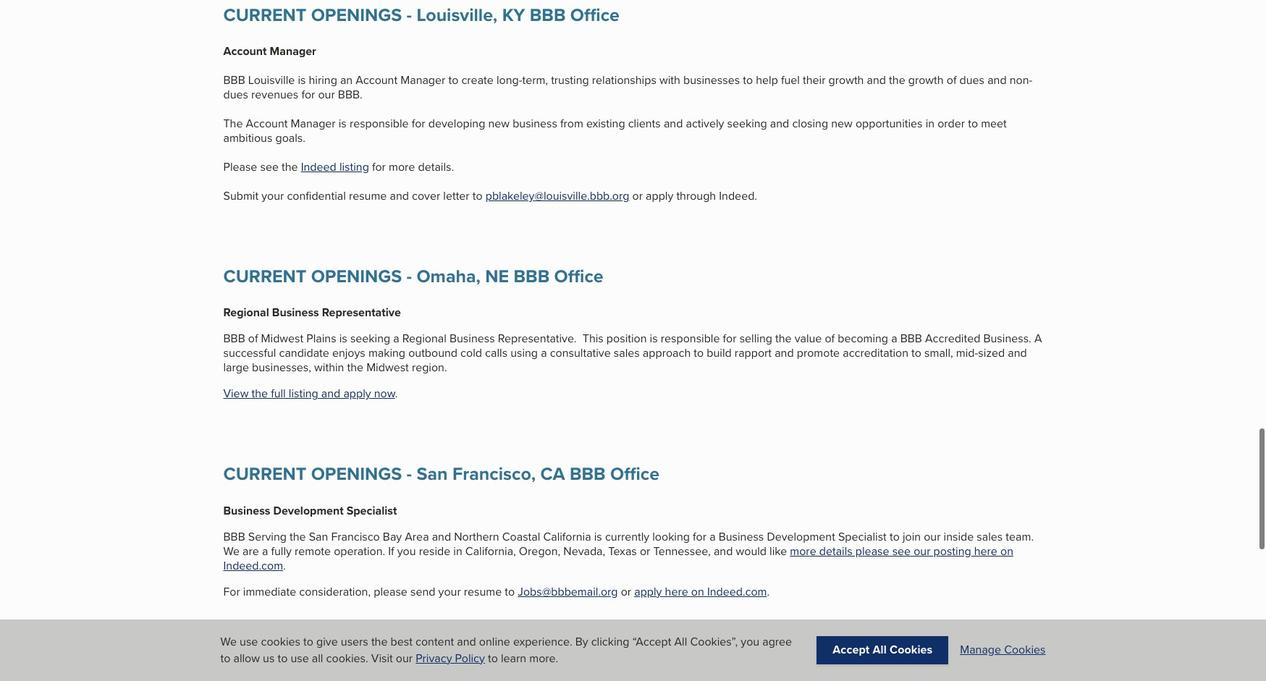 Task type: locate. For each thing, give the bounding box(es) containing it.
businesses,
[[252, 360, 311, 376]]

manager
[[270, 43, 316, 60], [401, 72, 446, 88], [291, 115, 336, 132]]

oregon,
[[519, 543, 561, 560]]

indeed.com
[[223, 557, 283, 574], [708, 584, 767, 600]]

cookies right accept
[[890, 642, 933, 659]]

san for francisco,
[[417, 461, 448, 488]]

accept
[[833, 642, 870, 659]]

2 horizontal spatial of
[[947, 72, 957, 88]]

2 cookies from the left
[[1005, 642, 1046, 659]]

all inside we use cookies to give users the best content and online experience. by clicking "accept all cookies", you agree to allow us to use all cookies. visit our
[[675, 634, 688, 651]]

office for current openings - omaha, ne bbb office
[[555, 263, 604, 290]]

1 horizontal spatial cookies
[[1005, 642, 1046, 659]]

resume down please see the indeed listing for more details.
[[349, 188, 387, 204]]

manager up louisville
[[270, 43, 316, 60]]

development up remote
[[273, 502, 344, 519]]

account right an
[[356, 72, 398, 88]]

and left would on the bottom right of the page
[[714, 543, 733, 560]]

1 horizontal spatial your
[[439, 584, 461, 600]]

2 vertical spatial or
[[621, 584, 632, 600]]

account inside the account manager is responsible for developing new business from existing clients and actively seeking and closing new opportunities in order to meet ambitious goals.
[[246, 115, 288, 132]]

the
[[223, 115, 243, 132]]

new left business
[[488, 115, 510, 132]]

of up order
[[947, 72, 957, 88]]

of right value on the right of the page
[[825, 331, 835, 347]]

bbb right ca
[[570, 461, 606, 488]]

is left hiring
[[298, 72, 306, 88]]

becoming
[[838, 331, 889, 347]]

if
[[388, 543, 394, 560]]

the left value on the right of the page
[[776, 331, 792, 347]]

- left the louisville,
[[407, 1, 412, 28]]

listing right full
[[289, 386, 318, 402]]

trusting
[[551, 72, 589, 88]]

3 openings from the top
[[311, 461, 402, 488]]

immediate
[[243, 584, 296, 600]]

approach
[[643, 345, 691, 362]]

2 current from the top
[[223, 263, 307, 290]]

manage cookies button
[[961, 642, 1046, 659]]

for left developing
[[412, 115, 426, 132]]

0 horizontal spatial listing
[[289, 386, 318, 402]]

online
[[479, 634, 510, 651]]

please
[[223, 159, 257, 175]]

our inside bbb serving the san francisco bay area and northern coastal california is currently looking for a business development specialist to join our inside sales team. we are a fully remote operation. if you reside in california, oregon, nevada, texas or tennessee, and would like
[[924, 529, 941, 545]]

and
[[867, 72, 887, 88], [988, 72, 1007, 88], [664, 115, 683, 132], [771, 115, 790, 132], [390, 188, 409, 204], [775, 345, 794, 362], [1008, 345, 1028, 362], [321, 386, 341, 402], [432, 529, 451, 545], [714, 543, 733, 560], [457, 634, 476, 651]]

1 vertical spatial on
[[692, 584, 705, 600]]

0 horizontal spatial dues
[[223, 86, 248, 103]]

is down bbb.
[[339, 115, 347, 132]]

0 horizontal spatial responsible
[[350, 115, 409, 132]]

to left allow
[[221, 650, 231, 667]]

indeed.com down would on the bottom right of the page
[[708, 584, 767, 600]]

view the full listing and apply now .
[[223, 386, 401, 402]]

for left selling
[[723, 331, 737, 347]]

manage cookies
[[961, 642, 1046, 659]]

sales inside bbb serving the san francisco bay area and northern coastal california is currently looking for a business development specialist to join our inside sales team. we are a fully remote operation. if you reside in california, oregon, nevada, texas or tennessee, and would like
[[977, 529, 1003, 545]]

looking
[[653, 529, 690, 545]]

1 horizontal spatial new
[[832, 115, 853, 132]]

1 horizontal spatial you
[[741, 634, 760, 651]]

1 vertical spatial manager
[[401, 72, 446, 88]]

0 vertical spatial you
[[397, 543, 416, 560]]

our inside we use cookies to give users the best content and online experience. by clicking "accept all cookies", you agree to allow us to use all cookies. visit our
[[396, 650, 413, 667]]

manager up indeed
[[291, 115, 336, 132]]

nevada,
[[564, 543, 606, 560]]

to left the build
[[694, 345, 704, 362]]

2 vertical spatial account
[[246, 115, 288, 132]]

san down business development specialist
[[309, 529, 328, 545]]

serving
[[248, 529, 287, 545]]

0 vertical spatial current
[[223, 1, 307, 28]]

pblakeley@louisville.bbb.org
[[486, 188, 630, 204]]

our right visit
[[396, 650, 413, 667]]

our inside bbb louisville is hiring an account manager to create long-term, trusting relationships with businesses to help fuel their growth and the growth of dues and non- dues revenues for our bbb.
[[318, 86, 335, 103]]

office up trusting
[[571, 1, 620, 28]]

1 vertical spatial responsible
[[661, 331, 720, 347]]

or left through
[[633, 188, 643, 204]]

1 cookies from the left
[[890, 642, 933, 659]]

0 vertical spatial development
[[273, 502, 344, 519]]

business left using
[[450, 331, 495, 347]]

1 vertical spatial indeed.com
[[708, 584, 767, 600]]

1 vertical spatial development
[[767, 529, 836, 545]]

the left indeed
[[282, 159, 298, 175]]

2 vertical spatial .
[[767, 584, 770, 600]]

current up business development specialist
[[223, 461, 307, 488]]

manager left the create
[[401, 72, 446, 88]]

2 vertical spatial current
[[223, 461, 307, 488]]

. down making
[[395, 386, 398, 402]]

revenues
[[251, 86, 299, 103]]

0 horizontal spatial new
[[488, 115, 510, 132]]

agree
[[763, 634, 792, 651]]

current up account manager
[[223, 1, 307, 28]]

1 horizontal spatial sales
[[977, 529, 1003, 545]]

- for louisville,
[[407, 1, 412, 28]]

is inside bbb serving the san francisco bay area and northern coastal california is currently looking for a business development specialist to join our inside sales team. we are a fully remote operation. if you reside in california, oregon, nevada, texas or tennessee, and would like
[[594, 529, 602, 545]]

0 vertical spatial apply
[[646, 188, 674, 204]]

ne
[[486, 263, 509, 290]]

a
[[1035, 331, 1043, 347]]

sales right this
[[614, 345, 640, 362]]

openings
[[311, 1, 402, 28], [311, 263, 402, 290], [311, 461, 402, 488]]

0 vertical spatial resume
[[349, 188, 387, 204]]

in
[[926, 115, 935, 132], [454, 543, 463, 560]]

sales left team.
[[977, 529, 1003, 545]]

account
[[223, 43, 267, 60], [356, 72, 398, 88], [246, 115, 288, 132]]

1 vertical spatial you
[[741, 634, 760, 651]]

0 horizontal spatial regional
[[223, 305, 269, 321]]

2 vertical spatial -
[[407, 461, 412, 488]]

dues up order
[[960, 72, 985, 88]]

1 growth from the left
[[829, 72, 864, 88]]

1 vertical spatial your
[[439, 584, 461, 600]]

of up large
[[248, 331, 258, 347]]

our inside more details please see our posting here on indeed.com
[[914, 543, 931, 560]]

0 horizontal spatial san
[[309, 529, 328, 545]]

is right position
[[650, 331, 658, 347]]

indeed listing link
[[301, 159, 369, 175]]

1 vertical spatial -
[[407, 263, 412, 290]]

inside
[[944, 529, 974, 545]]

1 horizontal spatial regional
[[403, 331, 447, 347]]

0 vertical spatial here
[[975, 543, 998, 560]]

development inside bbb serving the san francisco bay area and northern coastal california is currently looking for a business development specialist to join our inside sales team. we are a fully remote operation. if you reside in california, oregon, nevada, texas or tennessee, and would like
[[767, 529, 836, 545]]

growth up order
[[909, 72, 944, 88]]

and left value on the right of the page
[[775, 345, 794, 362]]

0 vertical spatial listing
[[340, 159, 369, 175]]

fuel
[[781, 72, 800, 88]]

2 vertical spatial office
[[611, 461, 660, 488]]

to left the meet
[[969, 115, 979, 132]]

0 horizontal spatial .
[[283, 557, 286, 574]]

openings for san
[[311, 461, 402, 488]]

learn
[[501, 650, 527, 667]]

1 horizontal spatial on
[[1001, 543, 1014, 560]]

regional up successful
[[223, 305, 269, 321]]

we left us
[[221, 634, 237, 651]]

or
[[633, 188, 643, 204], [640, 543, 651, 560], [621, 584, 632, 600]]

to right us
[[278, 650, 288, 667]]

1 vertical spatial in
[[454, 543, 463, 560]]

1 vertical spatial please
[[374, 584, 408, 600]]

submit
[[223, 188, 259, 204]]

2 vertical spatial openings
[[311, 461, 402, 488]]

office for current openings - louisville, ky bbb office
[[571, 1, 620, 28]]

use left us
[[240, 634, 258, 651]]

specialist
[[347, 502, 397, 519], [839, 529, 887, 545]]

you left agree
[[741, 634, 760, 651]]

the left best
[[371, 634, 388, 651]]

0 horizontal spatial indeed.com
[[223, 557, 283, 574]]

bbb left louisville
[[223, 72, 245, 88]]

0 horizontal spatial see
[[260, 159, 279, 175]]

or inside bbb serving the san francisco bay area and northern coastal california is currently looking for a business development specialist to join our inside sales team. we are a fully remote operation. if you reside in california, oregon, nevada, texas or tennessee, and would like
[[640, 543, 651, 560]]

for inside the bbb of midwest plains is seeking a regional business representative.  this position is responsible for selling the value of becoming a bbb accredited business. a successful candidate enjoys making outbound cold calls using a consultative sales approach to build rapport and promote accreditation to small, mid-sized and large businesses, within the midwest region.
[[723, 331, 737, 347]]

responsible down bbb.
[[350, 115, 409, 132]]

with
[[660, 72, 681, 88]]

1 horizontal spatial indeed.com
[[708, 584, 767, 600]]

current for current openings - san francisco, ca bbb office
[[223, 461, 307, 488]]

to left learn
[[488, 650, 498, 667]]

1 horizontal spatial development
[[767, 529, 836, 545]]

to right letter
[[473, 188, 483, 204]]

enjoys
[[332, 345, 366, 362]]

policy
[[455, 650, 485, 667]]

0 vertical spatial .
[[395, 386, 398, 402]]

cookies",
[[691, 634, 738, 651]]

for immediate consideration, please send your resume to jobs@bbbemail.org or apply here on indeed.com .
[[223, 584, 770, 600]]

business left like
[[719, 529, 764, 545]]

would
[[736, 543, 767, 560]]

- up area
[[407, 461, 412, 488]]

1 vertical spatial san
[[309, 529, 328, 545]]

3 current from the top
[[223, 461, 307, 488]]

hiring
[[309, 72, 337, 88]]

office
[[571, 1, 620, 28], [555, 263, 604, 290], [611, 461, 660, 488]]

new right the closing
[[832, 115, 853, 132]]

openings up an
[[311, 1, 402, 28]]

here right inside
[[975, 543, 998, 560]]

the account manager is responsible for developing new business from existing clients and actively seeking and closing new opportunities in order to meet ambitious goals.
[[223, 115, 1007, 146]]

of
[[947, 72, 957, 88], [248, 331, 258, 347], [825, 331, 835, 347]]

2 growth from the left
[[909, 72, 944, 88]]

1 horizontal spatial resume
[[464, 584, 502, 600]]

1 horizontal spatial here
[[975, 543, 998, 560]]

1 horizontal spatial more
[[790, 543, 817, 560]]

0 horizontal spatial midwest
[[261, 331, 304, 347]]

regional up region.
[[403, 331, 447, 347]]

- left omaha,
[[407, 263, 412, 290]]

here
[[975, 543, 998, 560], [665, 584, 689, 600]]

development right would on the bottom right of the page
[[767, 529, 836, 545]]

all right "accept
[[675, 634, 688, 651]]

0 horizontal spatial in
[[454, 543, 463, 560]]

we use cookies to give users the best content and online experience. by clicking "accept all cookies", you agree to allow us to use all cookies. visit our
[[221, 634, 792, 667]]

1 vertical spatial office
[[555, 263, 604, 290]]

. up immediate
[[283, 557, 286, 574]]

current openings - omaha, ne bbb office
[[223, 263, 604, 290]]

details
[[820, 543, 853, 560]]

0 vertical spatial openings
[[311, 1, 402, 28]]

2 horizontal spatial .
[[767, 584, 770, 600]]

.
[[395, 386, 398, 402], [283, 557, 286, 574], [767, 584, 770, 600]]

0 vertical spatial we
[[223, 543, 240, 560]]

build
[[707, 345, 732, 362]]

seeking down representative
[[350, 331, 391, 347]]

apply for pblakeley@louisville.bbb.org
[[646, 188, 674, 204]]

1 current from the top
[[223, 1, 307, 28]]

more left "details."
[[389, 159, 415, 175]]

1 horizontal spatial responsible
[[661, 331, 720, 347]]

midwest
[[261, 331, 304, 347], [367, 360, 409, 376]]

0 vertical spatial specialist
[[347, 502, 397, 519]]

their
[[803, 72, 826, 88]]

1 - from the top
[[407, 1, 412, 28]]

0 vertical spatial office
[[571, 1, 620, 28]]

indeed.com up immediate
[[223, 557, 283, 574]]

allow
[[234, 650, 260, 667]]

0 vertical spatial on
[[1001, 543, 1014, 560]]

0 horizontal spatial use
[[240, 634, 258, 651]]

1 vertical spatial see
[[893, 543, 911, 560]]

0 vertical spatial or
[[633, 188, 643, 204]]

is inside the account manager is responsible for developing new business from existing clients and actively seeking and closing new opportunities in order to meet ambitious goals.
[[339, 115, 347, 132]]

and left the closing
[[771, 115, 790, 132]]

specialist inside bbb serving the san francisco bay area and northern coastal california is currently looking for a business development specialist to join our inside sales team. we are a fully remote operation. if you reside in california, oregon, nevada, texas or tennessee, and would like
[[839, 529, 887, 545]]

2 vertical spatial apply
[[635, 584, 662, 600]]

san for francisco
[[309, 529, 328, 545]]

0 horizontal spatial sales
[[614, 345, 640, 362]]

office up currently
[[611, 461, 660, 488]]

0 vertical spatial sales
[[614, 345, 640, 362]]

an
[[340, 72, 353, 88]]

francisco
[[331, 529, 380, 545]]

use
[[240, 634, 258, 651], [291, 650, 309, 667]]

2 vertical spatial manager
[[291, 115, 336, 132]]

regional inside the bbb of midwest plains is seeking a regional business representative.  this position is responsible for selling the value of becoming a bbb accredited business. a successful candidate enjoys making outbound cold calls using a consultative sales approach to build rapport and promote accreditation to small, mid-sized and large businesses, within the midwest region.
[[403, 331, 447, 347]]

0 horizontal spatial you
[[397, 543, 416, 560]]

on
[[1001, 543, 1014, 560], [692, 584, 705, 600]]

0 horizontal spatial seeking
[[350, 331, 391, 347]]

to left join
[[890, 529, 900, 545]]

francisco,
[[453, 461, 536, 488]]

bbb.
[[338, 86, 363, 103]]

all
[[675, 634, 688, 651], [873, 642, 887, 659]]

your right send
[[439, 584, 461, 600]]

0 horizontal spatial your
[[262, 188, 284, 204]]

1 horizontal spatial specialist
[[839, 529, 887, 545]]

more inside more details please see our posting here on indeed.com
[[790, 543, 817, 560]]

specialist up francisco at the left of the page
[[347, 502, 397, 519]]

or for jobs@bbbemail.org
[[621, 584, 632, 600]]

order
[[938, 115, 966, 132]]

1 openings from the top
[[311, 1, 402, 28]]

seeking
[[728, 115, 768, 132], [350, 331, 391, 347]]

for
[[302, 86, 315, 103], [412, 115, 426, 132], [372, 159, 386, 175], [723, 331, 737, 347], [693, 529, 707, 545]]

is left texas
[[594, 529, 602, 545]]

1 vertical spatial midwest
[[367, 360, 409, 376]]

please right 'details'
[[856, 543, 890, 560]]

1 horizontal spatial san
[[417, 461, 448, 488]]

2 openings from the top
[[311, 263, 402, 290]]

1 vertical spatial regional
[[403, 331, 447, 347]]

openings up business development specialist
[[311, 461, 402, 488]]

all
[[312, 650, 323, 667]]

small,
[[925, 345, 954, 362]]

1 horizontal spatial please
[[856, 543, 890, 560]]

1 vertical spatial or
[[640, 543, 651, 560]]

here inside more details please see our posting here on indeed.com
[[975, 543, 998, 560]]

business development specialist
[[223, 502, 397, 519]]

0 vertical spatial -
[[407, 1, 412, 28]]

listing right indeed
[[340, 159, 369, 175]]

1 vertical spatial more
[[790, 543, 817, 560]]

current up regional business representative
[[223, 263, 307, 290]]

ambitious
[[223, 130, 273, 146]]

ca
[[541, 461, 565, 488]]

on down tennessee,
[[692, 584, 705, 600]]

0 vertical spatial please
[[856, 543, 890, 560]]

office up this
[[555, 263, 604, 290]]

here down tennessee,
[[665, 584, 689, 600]]

our left bbb.
[[318, 86, 335, 103]]

san inside bbb serving the san francisco bay area and northern coastal california is currently looking for a business development specialist to join our inside sales team. we are a fully remote operation. if you reside in california, oregon, nevada, texas or tennessee, and would like
[[309, 529, 328, 545]]

resume down california,
[[464, 584, 502, 600]]

join
[[903, 529, 921, 545]]

see left the posting
[[893, 543, 911, 560]]

. down like
[[767, 584, 770, 600]]

please inside more details please see our posting here on indeed.com
[[856, 543, 890, 560]]

development
[[273, 502, 344, 519], [767, 529, 836, 545]]

remote
[[295, 543, 331, 560]]

1 new from the left
[[488, 115, 510, 132]]

manage
[[961, 642, 1002, 659]]

1 vertical spatial here
[[665, 584, 689, 600]]

sized
[[979, 345, 1005, 362]]

1 horizontal spatial in
[[926, 115, 935, 132]]

see right please
[[260, 159, 279, 175]]

0 vertical spatial in
[[926, 115, 935, 132]]

apply left through
[[646, 188, 674, 204]]

0 vertical spatial san
[[417, 461, 448, 488]]

1 vertical spatial current
[[223, 263, 307, 290]]

1 vertical spatial openings
[[311, 263, 402, 290]]

position
[[607, 331, 647, 347]]

0 vertical spatial seeking
[[728, 115, 768, 132]]

account up louisville
[[223, 43, 267, 60]]

0 vertical spatial indeed.com
[[223, 557, 283, 574]]

1 horizontal spatial seeking
[[728, 115, 768, 132]]

new
[[488, 115, 510, 132], [832, 115, 853, 132]]

business inside the bbb of midwest plains is seeking a regional business representative.  this position is responsible for selling the value of becoming a bbb accredited business. a successful candidate enjoys making outbound cold calls using a consultative sales approach to build rapport and promote accreditation to small, mid-sized and large businesses, within the midwest region.
[[450, 331, 495, 347]]

3 - from the top
[[407, 461, 412, 488]]

2 - from the top
[[407, 263, 412, 290]]

the inside we use cookies to give users the best content and online experience. by clicking "accept all cookies", you agree to allow us to use all cookies. visit our
[[371, 634, 388, 651]]

the up opportunities
[[889, 72, 906, 88]]

on right inside
[[1001, 543, 1014, 560]]

account down 'revenues'
[[246, 115, 288, 132]]

0 horizontal spatial cookies
[[890, 642, 933, 659]]

you inside bbb serving the san francisco bay area and northern coastal california is currently looking for a business development specialist to join our inside sales team. we are a fully remote operation. if you reside in california, oregon, nevada, texas or tennessee, and would like
[[397, 543, 416, 560]]

specialist left join
[[839, 529, 887, 545]]

our right join
[[924, 529, 941, 545]]

regional business representative
[[223, 305, 401, 321]]

cold
[[461, 345, 482, 362]]



Task type: describe. For each thing, give the bounding box(es) containing it.
business inside bbb serving the san francisco bay area and northern coastal california is currently looking for a business development specialist to join our inside sales team. we are a fully remote operation. if you reside in california, oregon, nevada, texas or tennessee, and would like
[[719, 529, 764, 545]]

and right area
[[432, 529, 451, 545]]

and left a on the right of the page
[[1008, 345, 1028, 362]]

in inside the account manager is responsible for developing new business from existing clients and actively seeking and closing new opportunities in order to meet ambitious goals.
[[926, 115, 935, 132]]

to left the create
[[449, 72, 459, 88]]

region.
[[412, 360, 447, 376]]

seeking inside the bbb of midwest plains is seeking a regional business representative.  this position is responsible for selling the value of becoming a bbb accredited business. a successful candidate enjoys making outbound cold calls using a consultative sales approach to build rapport and promote accreditation to small, mid-sized and large businesses, within the midwest region.
[[350, 331, 391, 347]]

bbb serving the san francisco bay area and northern coastal california is currently looking for a business development specialist to join our inside sales team. we are a fully remote operation. if you reside in california, oregon, nevada, texas or tennessee, and would like
[[223, 529, 1034, 560]]

candidate
[[279, 345, 329, 362]]

for right "indeed listing" link
[[372, 159, 386, 175]]

of inside bbb louisville is hiring an account manager to create long-term, trusting relationships with businesses to help fuel their growth and the growth of dues and non- dues revenues for our bbb.
[[947, 72, 957, 88]]

relationships
[[592, 72, 657, 88]]

the right within
[[347, 360, 364, 376]]

0 vertical spatial your
[[262, 188, 284, 204]]

business up serving
[[223, 502, 270, 519]]

account inside bbb louisville is hiring an account manager to create long-term, trusting relationships with businesses to help fuel their growth and the growth of dues and non- dues revenues for our bbb.
[[356, 72, 398, 88]]

privacy policy to learn more.
[[416, 650, 559, 667]]

and up opportunities
[[867, 72, 887, 88]]

0 vertical spatial see
[[260, 159, 279, 175]]

operation.
[[334, 543, 385, 560]]

send
[[411, 584, 436, 600]]

bbb louisville is hiring an account manager to create long-term, trusting relationships with businesses to help fuel their growth and the growth of dues and non- dues revenues for our bbb.
[[223, 72, 1033, 103]]

in inside bbb serving the san francisco bay area and northern coastal california is currently looking for a business development specialist to join our inside sales team. we are a fully remote operation. if you reside in california, oregon, nevada, texas or tennessee, and would like
[[454, 543, 463, 560]]

you inside we use cookies to give users the best content and online experience. by clicking "accept all cookies", you agree to allow us to use all cookies. visit our
[[741, 634, 760, 651]]

us
[[263, 650, 275, 667]]

omaha,
[[417, 263, 481, 290]]

accreditation
[[843, 345, 909, 362]]

outbound
[[409, 345, 458, 362]]

details.
[[418, 159, 454, 175]]

we inside bbb serving the san francisco bay area and northern coastal california is currently looking for a business development specialist to join our inside sales team. we are a fully remote operation. if you reside in california, oregon, nevada, texas or tennessee, and would like
[[223, 543, 240, 560]]

0 horizontal spatial please
[[374, 584, 408, 600]]

for inside bbb serving the san francisco bay area and northern coastal california is currently looking for a business development specialist to join our inside sales team. we are a fully remote operation. if you reside in california, oregon, nevada, texas or tennessee, and would like
[[693, 529, 707, 545]]

california
[[544, 529, 591, 545]]

term,
[[523, 72, 548, 88]]

within
[[314, 360, 344, 376]]

to left small,
[[912, 345, 922, 362]]

bbb left small,
[[901, 331, 923, 347]]

business up plains
[[272, 305, 319, 321]]

through
[[677, 188, 716, 204]]

area
[[405, 529, 429, 545]]

louisville,
[[417, 1, 498, 28]]

more details please see our posting here on indeed.com link
[[223, 543, 1014, 574]]

responsible inside the bbb of midwest plains is seeking a regional business representative.  this position is responsible for selling the value of becoming a bbb accredited business. a successful candidate enjoys making outbound cold calls using a consultative sales approach to build rapport and promote accreditation to small, mid-sized and large businesses, within the midwest region.
[[661, 331, 720, 347]]

cookies.
[[326, 650, 368, 667]]

using
[[511, 345, 538, 362]]

consideration,
[[299, 584, 371, 600]]

content
[[416, 634, 454, 651]]

now
[[374, 386, 395, 402]]

is right plains
[[339, 331, 347, 347]]

0 vertical spatial manager
[[270, 43, 316, 60]]

coastal
[[502, 529, 541, 545]]

for inside the account manager is responsible for developing new business from existing clients and actively seeking and closing new opportunities in order to meet ambitious goals.
[[412, 115, 426, 132]]

the inside bbb louisville is hiring an account manager to create long-term, trusting relationships with businesses to help fuel their growth and the growth of dues and non- dues revenues for our bbb.
[[889, 72, 906, 88]]

- for omaha,
[[407, 263, 412, 290]]

users
[[341, 634, 369, 651]]

0 vertical spatial account
[[223, 43, 267, 60]]

businesses
[[684, 72, 740, 88]]

california,
[[466, 543, 516, 560]]

1 horizontal spatial use
[[291, 650, 309, 667]]

the inside bbb serving the san francisco bay area and northern coastal california is currently looking for a business development specialist to join our inside sales team. we are a fully remote operation. if you reside in california, oregon, nevada, texas or tennessee, and would like
[[290, 529, 306, 545]]

current for current openings - omaha, ne bbb office
[[223, 263, 307, 290]]

1 horizontal spatial listing
[[340, 159, 369, 175]]

1 horizontal spatial of
[[825, 331, 835, 347]]

meet
[[982, 115, 1007, 132]]

goals.
[[276, 130, 306, 146]]

selling
[[740, 331, 773, 347]]

developing
[[429, 115, 486, 132]]

pblakeley@louisville.bbb.org link
[[486, 188, 630, 204]]

cover
[[412, 188, 441, 204]]

bay
[[383, 529, 402, 545]]

all inside button
[[873, 642, 887, 659]]

a left outbound
[[393, 331, 400, 347]]

openings for louisville,
[[311, 1, 402, 28]]

bbb right ne
[[514, 263, 550, 290]]

we inside we use cookies to give users the best content and online experience. by clicking "accept all cookies", you agree to allow us to use all cookies. visit our
[[221, 634, 237, 651]]

more details please see our posting here on indeed.com
[[223, 543, 1014, 574]]

bbb up large
[[223, 331, 245, 347]]

indeed.com inside more details please see our posting here on indeed.com
[[223, 557, 283, 574]]

texas
[[609, 543, 637, 560]]

current for current openings - louisville, ky bbb office
[[223, 1, 307, 28]]

seeking inside the account manager is responsible for developing new business from existing clients and actively seeking and closing new opportunities in order to meet ambitious goals.
[[728, 115, 768, 132]]

louisville
[[248, 72, 295, 88]]

0 horizontal spatial more
[[389, 159, 415, 175]]

best
[[391, 634, 413, 651]]

0 vertical spatial midwest
[[261, 331, 304, 347]]

and left the non-
[[988, 72, 1007, 88]]

and inside we use cookies to give users the best content and online experience. by clicking "accept all cookies", you agree to allow us to use all cookies. visit our
[[457, 634, 476, 651]]

privacy
[[416, 650, 452, 667]]

to inside bbb serving the san francisco bay area and northern coastal california is currently looking for a business development specialist to join our inside sales team. we are a fully remote operation. if you reside in california, oregon, nevada, texas or tennessee, and would like
[[890, 529, 900, 545]]

view
[[223, 386, 249, 402]]

0 horizontal spatial of
[[248, 331, 258, 347]]

posting
[[934, 543, 972, 560]]

to inside the account manager is responsible for developing new business from existing clients and actively seeking and closing new opportunities in order to meet ambitious goals.
[[969, 115, 979, 132]]

apply here on indeed.com link
[[635, 584, 767, 600]]

making
[[369, 345, 406, 362]]

sales inside the bbb of midwest plains is seeking a regional business representative.  this position is responsible for selling the value of becoming a bbb accredited business. a successful candidate enjoys making outbound cold calls using a consultative sales approach to build rapport and promote accreditation to small, mid-sized and large businesses, within the midwest region.
[[614, 345, 640, 362]]

- for san
[[407, 461, 412, 488]]

give
[[317, 634, 338, 651]]

tennessee,
[[654, 543, 711, 560]]

currently
[[605, 529, 650, 545]]

"accept
[[633, 634, 672, 651]]

calls
[[485, 345, 508, 362]]

consultative
[[550, 345, 611, 362]]

and down within
[[321, 386, 341, 402]]

1 vertical spatial listing
[[289, 386, 318, 402]]

manager inside the account manager is responsible for developing new business from existing clients and actively seeking and closing new opportunities in order to meet ambitious goals.
[[291, 115, 336, 132]]

long-
[[497, 72, 523, 88]]

1 horizontal spatial midwest
[[367, 360, 409, 376]]

cookies
[[261, 634, 301, 651]]

business.
[[984, 331, 1032, 347]]

for inside bbb louisville is hiring an account manager to create long-term, trusting relationships with businesses to help fuel their growth and the growth of dues and non- dues revenues for our bbb.
[[302, 86, 315, 103]]

responsible inside the account manager is responsible for developing new business from existing clients and actively seeking and closing new opportunities in order to meet ambitious goals.
[[350, 115, 409, 132]]

0 vertical spatial regional
[[223, 305, 269, 321]]

is inside bbb louisville is hiring an account manager to create long-term, trusting relationships with businesses to help fuel their growth and the growth of dues and non- dues revenues for our bbb.
[[298, 72, 306, 88]]

to left give
[[304, 634, 314, 651]]

help
[[756, 72, 778, 88]]

by
[[576, 634, 589, 651]]

a right are
[[262, 543, 268, 560]]

1 vertical spatial apply
[[344, 386, 371, 402]]

fully
[[271, 543, 292, 560]]

bbb of midwest plains is seeking a regional business representative.  this position is responsible for selling the value of becoming a bbb accredited business. a successful candidate enjoys making outbound cold calls using a consultative sales approach to build rapport and promote accreditation to small, mid-sized and large businesses, within the midwest region.
[[223, 331, 1043, 376]]

0 horizontal spatial on
[[692, 584, 705, 600]]

this
[[583, 331, 604, 347]]

letter
[[444, 188, 470, 204]]

1 horizontal spatial dues
[[960, 72, 985, 88]]

1 vertical spatial .
[[283, 557, 286, 574]]

northern
[[454, 529, 499, 545]]

large
[[223, 360, 249, 376]]

privacy policy link
[[416, 650, 485, 667]]

closing
[[793, 115, 829, 132]]

accept all cookies button
[[817, 637, 949, 665]]

the left full
[[252, 386, 268, 402]]

indeed.
[[719, 188, 758, 204]]

bbb inside bbb serving the san francisco bay area and northern coastal california is currently looking for a business development specialist to join our inside sales team. we are a fully remote operation. if you reside in california, oregon, nevada, texas or tennessee, and would like
[[223, 529, 245, 545]]

view the full listing and apply now link
[[223, 386, 395, 402]]

plains
[[307, 331, 337, 347]]

bbb inside bbb louisville is hiring an account manager to create long-term, trusting relationships with businesses to help fuel their growth and the growth of dues and non- dues revenues for our bbb.
[[223, 72, 245, 88]]

clicking
[[592, 634, 630, 651]]

a right using
[[541, 345, 547, 362]]

openings for omaha,
[[311, 263, 402, 290]]

to left help
[[743, 72, 753, 88]]

2 new from the left
[[832, 115, 853, 132]]

see inside more details please see our posting here on indeed.com
[[893, 543, 911, 560]]

manager inside bbb louisville is hiring an account manager to create long-term, trusting relationships with businesses to help fuel their growth and the growth of dues and non- dues revenues for our bbb.
[[401, 72, 446, 88]]

to down california,
[[505, 584, 515, 600]]

accept all cookies
[[833, 642, 933, 659]]

0 horizontal spatial development
[[273, 502, 344, 519]]

current openings - san francisco, ca bbb office
[[223, 461, 660, 488]]

experience.
[[513, 634, 573, 651]]

a right becoming at the right
[[892, 331, 898, 347]]

or for pblakeley@louisville.bbb.org
[[633, 188, 643, 204]]

and right clients
[[664, 115, 683, 132]]

confidential
[[287, 188, 346, 204]]

bbb right ky
[[530, 1, 566, 28]]

apply for jobs@bbbemail.org
[[635, 584, 662, 600]]

a left would on the bottom right of the page
[[710, 529, 716, 545]]

on inside more details please see our posting here on indeed.com
[[1001, 543, 1014, 560]]

jobs@bbbemail.org
[[518, 584, 618, 600]]

0 horizontal spatial resume
[[349, 188, 387, 204]]

and left cover
[[390, 188, 409, 204]]



Task type: vqa. For each thing, say whether or not it's contained in the screenshot.
START A REVIEW "LINK" on the right of page
no



